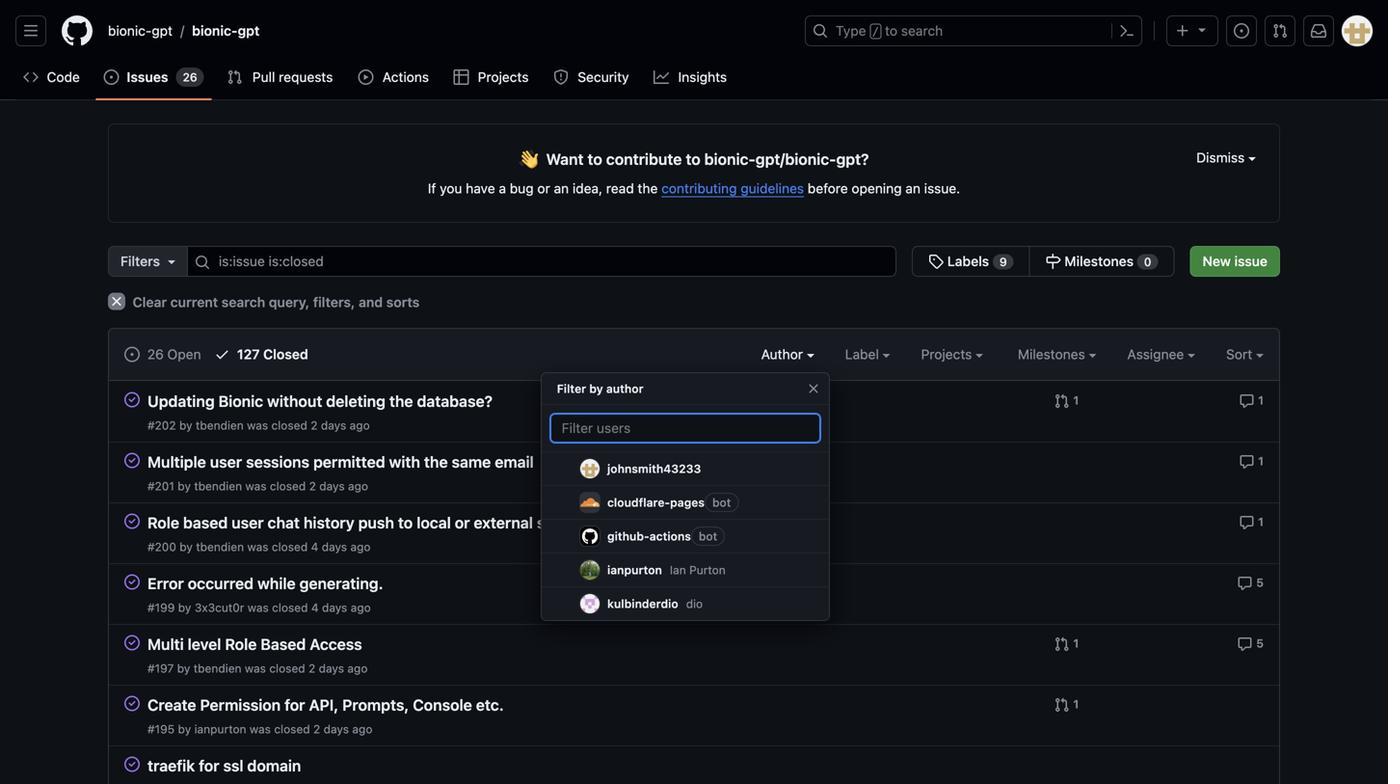 Task type: describe. For each thing, give the bounding box(es) containing it.
opening
[[852, 180, 902, 196]]

git pull request image for create permission for api, prompts, console etc.
[[1055, 697, 1070, 713]]

1 horizontal spatial git pull request image
[[1273, 23, 1288, 39]]

you
[[440, 180, 462, 196]]

contribute
[[606, 150, 682, 168]]

tbendien link for user
[[194, 479, 242, 493]]

comment image for updating bionic without deleting the database?
[[1240, 393, 1255, 409]]

gpt/bionic-
[[756, 150, 837, 168]]

pull requests link
[[220, 63, 343, 92]]

pages
[[670, 496, 705, 509]]

triangle down image
[[1195, 22, 1210, 37]]

graph image
[[654, 69, 669, 85]]

👋 want to contribute to bionic-gpt/bionic-gpt?
[[519, 147, 869, 173]]

have
[[466, 180, 495, 196]]

filters button
[[108, 246, 188, 277]]

issue opened image inside 26 open link
[[124, 347, 140, 362]]

7 closed issue element from the top
[[124, 756, 140, 772]]

ago inside role based user chat history push to local or external storage #200             by tbendien was closed 4 days ago
[[351, 540, 371, 554]]

closed issue image for updating bionic without deleting the database?
[[124, 392, 140, 407]]

dio
[[686, 597, 703, 610]]

3x3cut0r link
[[195, 601, 244, 614]]

issue opened image for git pull request icon inside pull requests link
[[104, 69, 119, 85]]

5 for error occurred while generating.
[[1257, 576, 1264, 589]]

external
[[474, 514, 533, 532]]

create permission for api, prompts, console etc. #195             by ianpurton was closed 2 days ago
[[148, 696, 504, 736]]

milestone image
[[1046, 254, 1062, 269]]

was inside the error occurred while generating. #199             by 3x3cut0r was closed 4 days ago
[[248, 601, 269, 614]]

without
[[267, 392, 322, 410]]

for inside create permission for api, prompts, console etc. #195             by ianpurton was closed 2 days ago
[[285, 696, 305, 714]]

closed inside create permission for api, prompts, console etc. #195             by ianpurton was closed 2 days ago
[[274, 722, 310, 736]]

if
[[428, 180, 436, 196]]

guidelines
[[741, 180, 804, 196]]

issue
[[1235, 253, 1268, 269]]

play image
[[358, 69, 374, 85]]

4 inside the error occurred while generating. #199             by 3x3cut0r was closed 4 days ago
[[311, 601, 319, 614]]

multiple user sessions permitted with the same email link
[[148, 453, 534, 471]]

close menu image
[[806, 381, 821, 396]]

labels
[[948, 253, 990, 269]]

prompts,
[[343, 696, 409, 714]]

was inside create permission for api, prompts, console etc. #195             by ianpurton was closed 2 days ago
[[250, 722, 271, 736]]

tag image
[[929, 254, 944, 269]]

comment image for role based user chat history push to local or external storage
[[1240, 515, 1255, 530]]

johnsmith43233 link
[[542, 452, 829, 486]]

security link
[[546, 63, 639, 92]]

days inside create permission for api, prompts, console etc. #195             by ianpurton was closed 2 days ago
[[324, 722, 349, 736]]

closed issue image for create permission for api, prompts, console etc.
[[124, 696, 140, 711]]

was inside multi level role based access #197             by tbendien was closed 2 days ago
[[245, 662, 266, 675]]

tbendien inside role based user chat history push to local or external storage #200             by tbendien was closed 4 days ago
[[196, 540, 244, 554]]

ago inside create permission for api, prompts, console etc. #195             by ianpurton was closed 2 days ago
[[352, 722, 373, 736]]

ianpurton ian purton
[[607, 563, 726, 577]]

traefik
[[148, 757, 195, 775]]

0 horizontal spatial bionic-
[[108, 23, 152, 39]]

multiple
[[148, 453, 206, 471]]

shield image
[[553, 69, 569, 85]]

#202
[[148, 419, 176, 432]]

role inside role based user chat history push to local or external storage #200             by tbendien was closed 4 days ago
[[148, 514, 179, 532]]

26 for 26
[[183, 70, 197, 84]]

issue element
[[912, 246, 1175, 277]]

by inside create permission for api, prompts, console etc. #195             by ianpurton was closed 2 days ago
[[178, 722, 191, 736]]

2 inside multiple user sessions permitted with the same email #201             by tbendien was closed 2 days ago
[[309, 479, 316, 493]]

127 closed link
[[214, 344, 308, 365]]

bug
[[510, 180, 534, 196]]

assignee
[[1128, 346, 1188, 362]]

by inside updating bionic without deleting the database? #202             by tbendien was closed 2 days ago
[[179, 419, 193, 432]]

error occurred while generating. link
[[148, 574, 383, 593]]

ssl
[[223, 757, 244, 775]]

ago inside updating bionic without deleting the database? #202             by tbendien was closed 2 days ago
[[350, 419, 370, 432]]

2 inside create permission for api, prompts, console etc. #195             by ianpurton was closed 2 days ago
[[313, 722, 320, 736]]

closed issue element for create
[[124, 695, 140, 711]]

@johnsmith43233 image
[[580, 459, 600, 478]]

security
[[578, 69, 629, 85]]

type / to search
[[836, 23, 943, 39]]

0 vertical spatial the
[[638, 180, 658, 196]]

milestones button
[[1018, 344, 1097, 365]]

5 link for multi level role based access
[[1238, 635, 1264, 652]]

👋
[[519, 147, 539, 173]]

filter
[[557, 382, 587, 395]]

code image
[[23, 69, 39, 85]]

by right filter
[[590, 382, 603, 395]]

projects button
[[922, 344, 984, 365]]

user inside multiple user sessions permitted with the same email #201             by tbendien was closed 2 days ago
[[210, 453, 242, 471]]

based
[[183, 514, 228, 532]]

milestones 0
[[1062, 253, 1152, 269]]

days inside role based user chat history push to local or external storage #200             by tbendien was closed 4 days ago
[[322, 540, 347, 554]]

ianpurton inside create permission for api, prompts, console etc. #195             by ianpurton was closed 2 days ago
[[194, 722, 246, 736]]

traefik for ssl domain link
[[148, 757, 301, 775]]

days inside updating bionic without deleting the database? #202             by tbendien was closed 2 days ago
[[321, 419, 347, 432]]

table image
[[454, 69, 469, 85]]

deleting
[[326, 392, 386, 410]]

to up "if you have a bug or an idea, read the contributing guidelines before opening an issue."
[[686, 150, 701, 168]]

based
[[261, 635, 306, 653]]

before
[[808, 180, 848, 196]]

@ianpurton image
[[580, 560, 600, 580]]

days inside the error occurred while generating. #199             by 3x3cut0r was closed 4 days ago
[[322, 601, 348, 614]]

with
[[389, 453, 420, 471]]

type
[[836, 23, 867, 39]]

updating bionic without deleting the database? link
[[148, 392, 493, 410]]

projects inside "popup button"
[[922, 346, 976, 362]]

by inside multiple user sessions permitted with the same email #201             by tbendien was closed 2 days ago
[[178, 479, 191, 493]]

if you have a bug or an idea, read the contributing guidelines before opening an issue.
[[428, 180, 961, 196]]

api,
[[309, 696, 339, 714]]

@cloudflare pages image
[[580, 493, 600, 512]]

requests
[[279, 69, 333, 85]]

clear current search query, filters, and sorts
[[129, 294, 420, 310]]

sessions
[[246, 453, 310, 471]]

was inside multiple user sessions permitted with the same email #201             by tbendien was closed 2 days ago
[[245, 479, 267, 493]]

1 horizontal spatial bionic-
[[192, 23, 238, 39]]

ianpurton link
[[194, 722, 246, 736]]

filters,
[[313, 294, 355, 310]]

tbendien inside multi level role based access #197             by tbendien was closed 2 days ago
[[194, 662, 242, 675]]

2 inside updating bionic without deleting the database? #202             by tbendien was closed 2 days ago
[[311, 419, 318, 432]]

multi
[[148, 635, 184, 653]]

bot for cloudflare-pages bot
[[712, 496, 731, 509]]

user inside role based user chat history push to local or external storage #200             by tbendien was closed 4 days ago
[[232, 514, 264, 532]]

contributing
[[662, 180, 737, 196]]

1 bionic-gpt link from the left
[[100, 15, 180, 46]]

issues
[[127, 69, 168, 85]]

bionic-gpt / bionic-gpt
[[108, 23, 260, 39]]

current
[[170, 294, 218, 310]]

git pull request image for multi level role based access
[[1055, 636, 1070, 652]]

sorts
[[386, 294, 420, 310]]

bionic
[[219, 392, 263, 410]]

author
[[762, 346, 807, 362]]

x image
[[108, 293, 125, 310]]

/ inside type / to search
[[873, 25, 879, 39]]

clear current search query, filters, and sorts link
[[108, 293, 420, 310]]



Task type: locate. For each thing, give the bounding box(es) containing it.
filter by author
[[557, 382, 644, 395]]

git pull request image left pull
[[227, 69, 243, 85]]

milestones right the "milestone" image
[[1065, 253, 1134, 269]]

1 vertical spatial comment image
[[1238, 636, 1253, 652]]

issue opened image right triangle down image
[[1234, 23, 1250, 39]]

@github actions image
[[580, 527, 600, 546]]

0 horizontal spatial /
[[180, 23, 184, 39]]

labels 9
[[944, 253, 1008, 269]]

johnsmith43233
[[607, 462, 701, 475]]

5 closed issue image from the top
[[124, 696, 140, 711]]

1 link
[[1055, 392, 1080, 409], [1240, 392, 1264, 409], [1240, 452, 1264, 469], [1240, 513, 1264, 530], [1055, 635, 1080, 652], [1055, 695, 1080, 713]]

git pull request image
[[1273, 23, 1288, 39], [227, 69, 243, 85]]

2 vertical spatial git pull request image
[[1055, 697, 1070, 713]]

1 vertical spatial or
[[455, 514, 470, 532]]

issue opened image left 26 open
[[124, 347, 140, 362]]

label
[[846, 346, 883, 362]]

1 vertical spatial ianpurton
[[194, 722, 246, 736]]

0 vertical spatial 4
[[311, 540, 319, 554]]

user right multiple
[[210, 453, 242, 471]]

1 vertical spatial user
[[232, 514, 264, 532]]

1 vertical spatial issue opened image
[[104, 69, 119, 85]]

0 vertical spatial for
[[285, 696, 305, 714]]

tbendien link for level
[[194, 662, 242, 675]]

closed inside updating bionic without deleting the database? #202             by tbendien was closed 2 days ago
[[272, 419, 308, 432]]

4 closed issue image from the top
[[124, 574, 140, 590]]

2 vertical spatial comment image
[[1238, 576, 1253, 591]]

error
[[148, 574, 184, 593]]

closed issue element left multiple
[[124, 452, 140, 468]]

2 horizontal spatial issue opened image
[[1234, 23, 1250, 39]]

0 horizontal spatial the
[[390, 392, 413, 410]]

2 down api,
[[313, 722, 320, 736]]

bionic- up pull requests link
[[192, 23, 238, 39]]

read
[[607, 180, 634, 196]]

2 vertical spatial issue opened image
[[124, 347, 140, 362]]

git pull request image
[[1055, 393, 1070, 409], [1055, 636, 1070, 652], [1055, 697, 1070, 713]]

5 for multi level role based access
[[1257, 637, 1264, 650]]

days down generating.
[[322, 601, 348, 614]]

user left chat
[[232, 514, 264, 532]]

by inside role based user chat history push to local or external storage #200             by tbendien was closed 4 days ago
[[180, 540, 193, 554]]

command palette image
[[1120, 23, 1135, 39]]

0 vertical spatial comment image
[[1240, 454, 1255, 469]]

closed inside multi level role based access #197             by tbendien was closed 2 days ago
[[269, 662, 305, 675]]

0
[[1145, 255, 1152, 269]]

bionic-gpt link up pull
[[184, 15, 267, 46]]

sort button
[[1227, 344, 1264, 365]]

1 vertical spatial the
[[390, 392, 413, 410]]

1 vertical spatial role
[[225, 635, 257, 653]]

milestones for milestones
[[1018, 346, 1089, 362]]

0 vertical spatial role
[[148, 514, 179, 532]]

ago inside the error occurred while generating. #199             by 3x3cut0r was closed 4 days ago
[[351, 601, 371, 614]]

closed down without
[[272, 419, 308, 432]]

1 horizontal spatial gpt
[[238, 23, 260, 39]]

0 vertical spatial comment image
[[1240, 393, 1255, 409]]

level
[[188, 635, 221, 653]]

bionic- inside "👋 want to contribute to bionic-gpt/bionic-gpt?"
[[705, 150, 756, 168]]

1 horizontal spatial 26
[[183, 70, 197, 84]]

closed issue element left based
[[124, 513, 140, 529]]

closed issue element for multiple
[[124, 452, 140, 468]]

by right the #202
[[179, 419, 193, 432]]

2 closed issue image from the top
[[124, 453, 140, 468]]

or inside role based user chat history push to local or external storage #200             by tbendien was closed 4 days ago
[[455, 514, 470, 532]]

git pull request image inside pull requests link
[[227, 69, 243, 85]]

tbendien down based
[[196, 540, 244, 554]]

the inside multiple user sessions permitted with the same email #201             by tbendien was closed 2 days ago
[[424, 453, 448, 471]]

4 down generating.
[[311, 601, 319, 614]]

same
[[452, 453, 491, 471]]

kulbinderdio dio
[[607, 597, 703, 610]]

closed issue element for updating
[[124, 392, 140, 407]]

closed inside role based user chat history push to local or external storage #200             by tbendien was closed 4 days ago
[[272, 540, 308, 554]]

search right type
[[902, 23, 943, 39]]

1 vertical spatial search
[[222, 294, 265, 310]]

0 horizontal spatial git pull request image
[[227, 69, 243, 85]]

1 closed issue image from the top
[[124, 392, 140, 407]]

generating.
[[300, 574, 383, 593]]

dismiss
[[1197, 149, 1249, 165]]

0 horizontal spatial role
[[148, 514, 179, 532]]

was down sessions
[[245, 479, 267, 493]]

0 vertical spatial git pull request image
[[1055, 393, 1070, 409]]

ianpurton
[[607, 563, 662, 577], [194, 722, 246, 736]]

1 gpt from the left
[[152, 23, 173, 39]]

by right the #195
[[178, 722, 191, 736]]

26 open
[[144, 346, 201, 362]]

1 vertical spatial 4
[[311, 601, 319, 614]]

closed issue image left traefik in the left of the page
[[124, 757, 140, 772]]

Filter users text field
[[549, 413, 821, 444]]

an left issue.
[[906, 180, 921, 196]]

pull requests
[[253, 69, 333, 85]]

projects link
[[446, 63, 538, 92]]

2 5 link from the top
[[1238, 635, 1264, 652]]

days inside multiple user sessions permitted with the same email #201             by tbendien was closed 2 days ago
[[319, 479, 345, 493]]

database?
[[417, 392, 493, 410]]

gpt
[[152, 23, 173, 39], [238, 23, 260, 39]]

code
[[47, 69, 80, 85]]

closed issue element left create
[[124, 695, 140, 711]]

1 horizontal spatial the
[[424, 453, 448, 471]]

2 down access on the left bottom
[[309, 662, 316, 675]]

2 5 from the top
[[1257, 637, 1264, 650]]

role inside multi level role based access #197             by tbendien was closed 2 days ago
[[225, 635, 257, 653]]

1 vertical spatial 5
[[1257, 637, 1264, 650]]

0 horizontal spatial bionic-gpt link
[[100, 15, 180, 46]]

days down multiple user sessions permitted with the same email "link"
[[319, 479, 345, 493]]

closed inside multiple user sessions permitted with the same email #201             by tbendien was closed 2 days ago
[[270, 479, 306, 493]]

closed issue element for multi
[[124, 635, 140, 651]]

4
[[311, 540, 319, 554], [311, 601, 319, 614]]

closed down sessions
[[270, 479, 306, 493]]

0 horizontal spatial or
[[455, 514, 470, 532]]

4 inside role based user chat history push to local or external storage #200             by tbendien was closed 4 days ago
[[311, 540, 319, 554]]

tbendien inside multiple user sessions permitted with the same email #201             by tbendien was closed 2 days ago
[[194, 479, 242, 493]]

comment image inside 5 link
[[1238, 636, 1253, 652]]

the right deleting
[[390, 392, 413, 410]]

by inside the error occurred while generating. #199             by 3x3cut0r was closed 4 days ago
[[178, 601, 191, 614]]

26 for 26 open
[[147, 346, 164, 362]]

occurred
[[188, 574, 254, 593]]

days inside multi level role based access #197             by tbendien was closed 2 days ago
[[319, 662, 344, 675]]

1 vertical spatial comment image
[[1240, 515, 1255, 530]]

the right with at bottom left
[[424, 453, 448, 471]]

to right type
[[885, 23, 898, 39]]

0 vertical spatial or
[[538, 180, 550, 196]]

tbendien link for bionic
[[196, 419, 244, 432]]

None search field
[[108, 246, 1175, 277]]

projects right label popup button on the right
[[922, 346, 976, 362]]

2 vertical spatial the
[[424, 453, 448, 471]]

1 horizontal spatial /
[[873, 25, 879, 39]]

tbendien link
[[196, 419, 244, 432], [194, 479, 242, 493], [196, 540, 244, 554], [194, 662, 242, 675]]

for left 'ssl'
[[199, 757, 219, 775]]

0 horizontal spatial ianpurton
[[194, 722, 246, 736]]

local
[[417, 514, 451, 532]]

create
[[148, 696, 196, 714]]

bionic-gpt link up issues
[[100, 15, 180, 46]]

closed down api,
[[274, 722, 310, 736]]

multiple user sessions permitted with the same email #201             by tbendien was closed 2 days ago
[[148, 453, 534, 493]]

5
[[1257, 576, 1264, 589], [1257, 637, 1264, 650]]

1 horizontal spatial projects
[[922, 346, 976, 362]]

#195
[[148, 722, 175, 736]]

check image
[[214, 347, 230, 362]]

github-
[[607, 529, 650, 543]]

to inside role based user chat history push to local or external storage #200             by tbendien was closed 4 days ago
[[398, 514, 413, 532]]

1 4 from the top
[[311, 540, 319, 554]]

assignee button
[[1128, 344, 1196, 365]]

2 closed issue element from the top
[[124, 452, 140, 468]]

for
[[285, 696, 305, 714], [199, 757, 219, 775]]

milestones inside issue element
[[1065, 253, 1134, 269]]

comment image
[[1240, 454, 1255, 469], [1240, 515, 1255, 530], [1238, 576, 1253, 591]]

closed
[[272, 419, 308, 432], [270, 479, 306, 493], [272, 540, 308, 554], [272, 601, 308, 614], [269, 662, 305, 675], [274, 722, 310, 736]]

0 vertical spatial 26
[[183, 70, 197, 84]]

filters
[[121, 253, 160, 269]]

new issue link
[[1191, 246, 1281, 277]]

closed issue image left based
[[124, 514, 140, 529]]

none search field containing filters
[[108, 246, 1175, 277]]

issue opened image for git pull request icon to the right
[[1234, 23, 1250, 39]]

by right #200
[[180, 540, 193, 554]]

by right #199
[[178, 601, 191, 614]]

milestones for milestones 0
[[1065, 253, 1134, 269]]

comment image for error occurred while generating.
[[1238, 576, 1253, 591]]

1 closed issue element from the top
[[124, 392, 140, 407]]

actions
[[383, 69, 429, 85]]

author button
[[762, 344, 815, 365]]

closed issue element
[[124, 392, 140, 407], [124, 452, 140, 468], [124, 513, 140, 529], [124, 574, 140, 590], [124, 635, 140, 651], [124, 695, 140, 711], [124, 756, 140, 772]]

closed issue image for error occurred while generating.
[[124, 574, 140, 590]]

to left local
[[398, 514, 413, 532]]

5 closed issue element from the top
[[124, 635, 140, 651]]

2 4 from the top
[[311, 601, 319, 614]]

was down 'error occurred while generating.' link
[[248, 601, 269, 614]]

1 horizontal spatial ianpurton
[[607, 563, 662, 577]]

ianpurton down permission
[[194, 722, 246, 736]]

an left idea,
[[554, 180, 569, 196]]

closed issue image left create
[[124, 696, 140, 711]]

ago inside multi level role based access #197             by tbendien was closed 2 days ago
[[348, 662, 368, 675]]

0 horizontal spatial search
[[222, 294, 265, 310]]

by right #197
[[177, 662, 190, 675]]

pull
[[253, 69, 275, 85]]

0 horizontal spatial gpt
[[152, 23, 173, 39]]

role right 'level'
[[225, 635, 257, 653]]

closed down chat
[[272, 540, 308, 554]]

@kulbinderdio image
[[580, 594, 600, 613]]

role
[[148, 514, 179, 532], [225, 635, 257, 653]]

comment image for multi level role based access
[[1238, 636, 1253, 652]]

1 horizontal spatial search
[[902, 23, 943, 39]]

email
[[495, 453, 534, 471]]

1 vertical spatial bot
[[699, 529, 718, 543]]

127
[[237, 346, 260, 362]]

role up #200
[[148, 514, 179, 532]]

2 down multiple user sessions permitted with the same email "link"
[[309, 479, 316, 493]]

actions link
[[351, 63, 438, 92]]

bot
[[712, 496, 731, 509], [699, 529, 718, 543]]

bionic- up contributing guidelines link
[[705, 150, 756, 168]]

4 closed issue element from the top
[[124, 574, 140, 590]]

days down updating bionic without deleting the database? link
[[321, 419, 347, 432]]

to right want
[[588, 150, 603, 168]]

2 horizontal spatial bionic-
[[705, 150, 756, 168]]

ian
[[670, 563, 686, 577]]

search image
[[195, 255, 210, 270]]

0 horizontal spatial issue opened image
[[104, 69, 119, 85]]

was inside updating bionic without deleting the database? #202             by tbendien was closed 2 days ago
[[247, 419, 268, 432]]

1 horizontal spatial for
[[285, 696, 305, 714]]

git pull request image for updating bionic without deleting the database?
[[1055, 393, 1070, 409]]

label button
[[846, 344, 891, 365]]

1 horizontal spatial issue opened image
[[124, 347, 140, 362]]

want
[[546, 150, 584, 168]]

2 an from the left
[[906, 180, 921, 196]]

and
[[359, 294, 383, 310]]

homepage image
[[62, 15, 93, 46]]

#197
[[148, 662, 174, 675]]

list
[[100, 15, 794, 46]]

1 horizontal spatial or
[[538, 180, 550, 196]]

was down chat
[[247, 540, 269, 554]]

closed down while
[[272, 601, 308, 614]]

127 closed
[[234, 346, 308, 362]]

5 link for error occurred while generating.
[[1238, 574, 1264, 591]]

tbendien inside updating bionic without deleting the database? #202             by tbendien was closed 2 days ago
[[196, 419, 244, 432]]

closed issue image
[[124, 392, 140, 407], [124, 453, 140, 468], [124, 514, 140, 529], [124, 574, 140, 590], [124, 696, 140, 711], [124, 757, 140, 772]]

actions
[[650, 529, 691, 543]]

dismiss button
[[1197, 148, 1257, 168]]

gpt?
[[837, 150, 869, 168]]

tbendien link for based
[[196, 540, 244, 554]]

bot for github-actions bot
[[699, 529, 718, 543]]

or right 'bug'
[[538, 180, 550, 196]]

triangle down image
[[164, 254, 179, 269]]

ago inside multiple user sessions permitted with the same email #201             by tbendien was closed 2 days ago
[[348, 479, 368, 493]]

1 5 from the top
[[1257, 576, 1264, 589]]

1 vertical spatial projects
[[922, 346, 976, 362]]

5 link
[[1238, 574, 1264, 591], [1238, 635, 1264, 652]]

multi level role based access link
[[148, 635, 362, 653]]

1 vertical spatial git pull request image
[[1055, 636, 1070, 652]]

3 closed issue element from the top
[[124, 513, 140, 529]]

tbendien link down 'level'
[[194, 662, 242, 675]]

0 vertical spatial search
[[902, 23, 943, 39]]

0 vertical spatial git pull request image
[[1273, 23, 1288, 39]]

bot right the pages
[[712, 496, 731, 509]]

plus image
[[1176, 23, 1191, 39]]

Issues search field
[[187, 246, 897, 277]]

1 vertical spatial 5 link
[[1238, 635, 1264, 652]]

1 horizontal spatial an
[[906, 180, 921, 196]]

0 horizontal spatial an
[[554, 180, 569, 196]]

a
[[499, 180, 506, 196]]

closed issue element left updating
[[124, 392, 140, 407]]

gpt up issues
[[152, 23, 173, 39]]

contributing guidelines link
[[662, 180, 804, 196]]

closed issue element for role
[[124, 513, 140, 529]]

/ inside "bionic-gpt / bionic-gpt"
[[180, 23, 184, 39]]

days down create permission for api, prompts, console etc. link
[[324, 722, 349, 736]]

0 vertical spatial milestones
[[1065, 253, 1134, 269]]

0 horizontal spatial 26
[[147, 346, 164, 362]]

idea,
[[573, 180, 603, 196]]

closed issue image left multiple
[[124, 453, 140, 468]]

notifications image
[[1312, 23, 1327, 39]]

milestones down the "milestone" image
[[1018, 346, 1089, 362]]

was
[[247, 419, 268, 432], [245, 479, 267, 493], [247, 540, 269, 554], [248, 601, 269, 614], [245, 662, 266, 675], [250, 722, 271, 736]]

cloudflare-
[[607, 496, 670, 509]]

was down permission
[[250, 722, 271, 736]]

ago down role based user chat history push to local or external storage link
[[351, 540, 371, 554]]

tbendien down bionic
[[196, 419, 244, 432]]

1 an from the left
[[554, 180, 569, 196]]

1 vertical spatial for
[[199, 757, 219, 775]]

3 git pull request image from the top
[[1055, 697, 1070, 713]]

1 horizontal spatial bionic-gpt link
[[184, 15, 267, 46]]

ago down permitted
[[348, 479, 368, 493]]

3 closed issue image from the top
[[124, 514, 140, 529]]

milestones inside 'popup button'
[[1018, 346, 1089, 362]]

insights link
[[646, 63, 737, 92]]

comment image inside 5 link
[[1238, 576, 1253, 591]]

bot up "purton"
[[699, 529, 718, 543]]

access
[[310, 635, 362, 653]]

tbendien link down bionic
[[196, 419, 244, 432]]

0 horizontal spatial projects
[[478, 69, 529, 85]]

role based user chat history push to local or external storage link
[[148, 514, 593, 532]]

git pull request image left notifications image
[[1273, 23, 1288, 39]]

was down bionic
[[247, 419, 268, 432]]

2 git pull request image from the top
[[1055, 636, 1070, 652]]

closed issue image
[[124, 635, 140, 651]]

0 vertical spatial 5
[[1257, 576, 1264, 589]]

3x3cut0r
[[195, 601, 244, 614]]

search left the query,
[[222, 294, 265, 310]]

domain
[[247, 757, 301, 775]]

clear
[[133, 294, 167, 310]]

closed issue element left traefik in the left of the page
[[124, 756, 140, 772]]

bionic- up issues
[[108, 23, 152, 39]]

updating
[[148, 392, 215, 410]]

1 vertical spatial milestones
[[1018, 346, 1089, 362]]

tbendien link down based
[[196, 540, 244, 554]]

1 vertical spatial 26
[[147, 346, 164, 362]]

list containing bionic-gpt / bionic-gpt
[[100, 15, 794, 46]]

for left api,
[[285, 696, 305, 714]]

Search all issues text field
[[187, 246, 897, 277]]

days down access on the left bottom
[[319, 662, 344, 675]]

6 closed issue image from the top
[[124, 757, 140, 772]]

0 vertical spatial issue opened image
[[1234, 23, 1250, 39]]

or right local
[[455, 514, 470, 532]]

ago down access on the left bottom
[[348, 662, 368, 675]]

multi level role based access #197             by tbendien was closed 2 days ago
[[148, 635, 368, 675]]

ago down prompts,
[[352, 722, 373, 736]]

days down the history
[[322, 540, 347, 554]]

permitted
[[313, 453, 385, 471]]

2 horizontal spatial the
[[638, 180, 658, 196]]

2 bionic-gpt link from the left
[[184, 15, 267, 46]]

author
[[607, 382, 644, 395]]

role based user chat history push to local or external storage #200             by tbendien was closed 4 days ago
[[148, 514, 593, 554]]

the inside updating bionic without deleting the database? #202             by tbendien was closed 2 days ago
[[390, 392, 413, 410]]

issue opened image
[[1234, 23, 1250, 39], [104, 69, 119, 85], [124, 347, 140, 362]]

closed issue element left error
[[124, 574, 140, 590]]

was inside role based user chat history push to local or external storage #200             by tbendien was closed 4 days ago
[[247, 540, 269, 554]]

gpt up pull
[[238, 23, 260, 39]]

etc.
[[476, 696, 504, 714]]

ianpurton down github-
[[607, 563, 662, 577]]

2 inside multi level role based access #197             by tbendien was closed 2 days ago
[[309, 662, 316, 675]]

6 closed issue element from the top
[[124, 695, 140, 711]]

projects
[[478, 69, 529, 85], [922, 346, 976, 362]]

0 vertical spatial user
[[210, 453, 242, 471]]

2 gpt from the left
[[238, 23, 260, 39]]

updating bionic without deleting the database? #202             by tbendien was closed 2 days ago
[[148, 392, 493, 432]]

github-actions bot
[[607, 529, 718, 543]]

projects right 'table' icon
[[478, 69, 529, 85]]

comment image
[[1240, 393, 1255, 409], [1238, 636, 1253, 652]]

0 vertical spatial 5 link
[[1238, 574, 1264, 591]]

0 vertical spatial bot
[[712, 496, 731, 509]]

closed down based
[[269, 662, 305, 675]]

26 right issues
[[183, 70, 197, 84]]

closed inside the error occurred while generating. #199             by 3x3cut0r was closed 4 days ago
[[272, 601, 308, 614]]

by inside multi level role based access #197             by tbendien was closed 2 days ago
[[177, 662, 190, 675]]

1 horizontal spatial role
[[225, 635, 257, 653]]

ago down deleting
[[350, 419, 370, 432]]

error occurred while generating. #199             by 3x3cut0r was closed 4 days ago
[[148, 574, 383, 614]]

ago down generating.
[[351, 601, 371, 614]]

traefik for ssl domain
[[148, 757, 301, 775]]

the right 'read'
[[638, 180, 658, 196]]

new issue
[[1203, 253, 1268, 269]]

tbendien up based
[[194, 479, 242, 493]]

1 git pull request image from the top
[[1055, 393, 1070, 409]]

tbendien down 'level'
[[194, 662, 242, 675]]

1 vertical spatial git pull request image
[[227, 69, 243, 85]]

26 left open
[[147, 346, 164, 362]]

0 horizontal spatial for
[[199, 757, 219, 775]]

was down multi level role based access link
[[245, 662, 266, 675]]

1 5 link from the top
[[1238, 574, 1264, 591]]

closed issue image for role based user chat history push to local or external storage
[[124, 514, 140, 529]]

closed issue image left updating
[[124, 392, 140, 407]]

closed issue element left multi
[[124, 635, 140, 651]]

by right #201
[[178, 479, 191, 493]]

insights
[[679, 69, 727, 85]]

closed issue image for multiple user sessions permitted with the same email
[[124, 453, 140, 468]]

4 down the history
[[311, 540, 319, 554]]

comment image for multiple user sessions permitted with the same email
[[1240, 454, 1255, 469]]

purton
[[689, 563, 726, 577]]

push
[[358, 514, 394, 532]]

0 vertical spatial projects
[[478, 69, 529, 85]]

closed issue image left error
[[124, 574, 140, 590]]

0 vertical spatial ianpurton
[[607, 563, 662, 577]]

closed issue element for error
[[124, 574, 140, 590]]

2 down updating bionic without deleting the database? link
[[311, 419, 318, 432]]

issue opened image left issues
[[104, 69, 119, 85]]

tbendien link up based
[[194, 479, 242, 493]]



Task type: vqa. For each thing, say whether or not it's contained in the screenshot.


